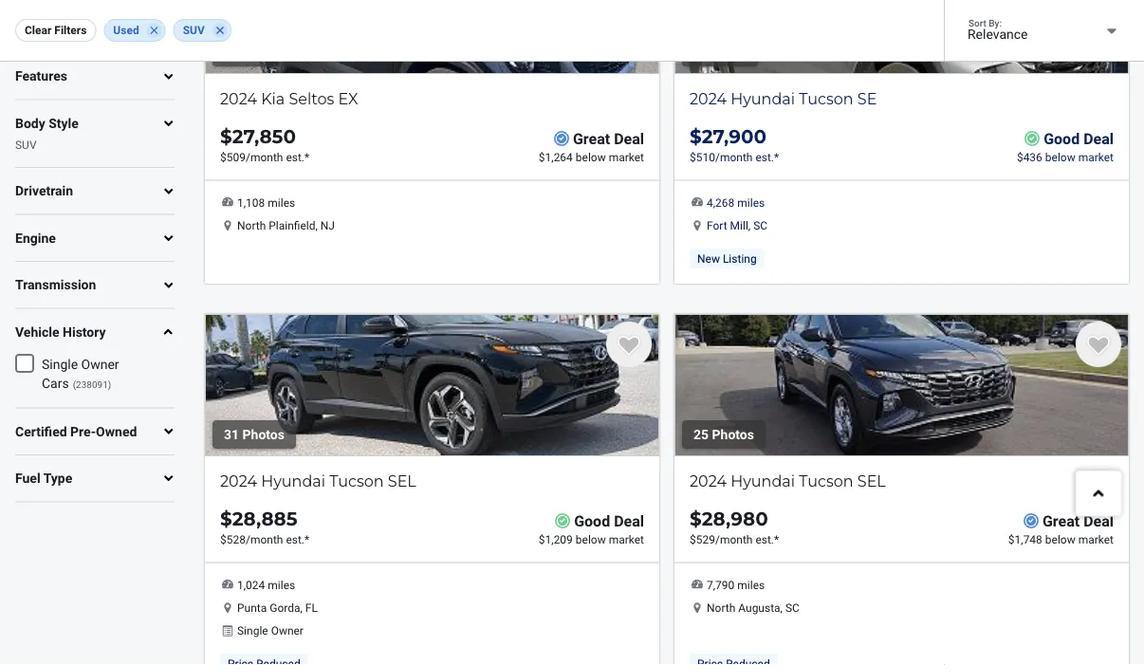Task type: vqa. For each thing, say whether or not it's contained in the screenshot.
the Advice inside Car Advice "link"
no



Task type: describe. For each thing, give the bounding box(es) containing it.
529
[[696, 533, 715, 546]]

below for 28,980
[[1046, 533, 1076, 546]]

$1,264
[[539, 150, 573, 164]]

new listing
[[698, 252, 757, 265]]

north augusta , sc
[[707, 601, 800, 614]]

28,980
[[702, 507, 768, 530]]

fuel
[[15, 471, 40, 486]]

fort
[[707, 219, 728, 232]]

used button
[[104, 19, 166, 42]]

drivetrain
[[15, 183, 73, 199]]

2024 hyundai tucson image for 27,900
[[675, 0, 1129, 74]]

2024 hyundai tucson sel for 28,885
[[220, 471, 416, 490]]

(
[[73, 378, 76, 390]]

$ 27,850 $ 509 /month est.*
[[220, 125, 310, 164]]

kia
[[261, 89, 285, 108]]

hyundai for 28,885
[[261, 471, 326, 490]]

238091
[[76, 378, 108, 390]]

below for 27,850
[[576, 150, 606, 164]]

pre-
[[70, 424, 96, 439]]

fort mill , sc
[[707, 219, 768, 232]]

seltos
[[289, 89, 334, 108]]

suv inside the suv button
[[183, 24, 205, 37]]

sel for 28,980
[[858, 471, 886, 490]]

certified pre-owned
[[15, 424, 137, 439]]

single owner
[[237, 624, 304, 637]]

north plainfield , nj
[[237, 219, 335, 232]]

clear filters button
[[15, 19, 96, 42]]

1,108 miles
[[237, 197, 295, 210]]

deal for 27,850
[[614, 130, 644, 148]]

suv button
[[173, 19, 231, 42]]

filters
[[54, 24, 87, 37]]

miles for 27,900
[[738, 197, 765, 210]]

single for single owner
[[237, 624, 268, 637]]

1,108
[[237, 197, 265, 210]]

deal for 27,900
[[1084, 130, 1114, 148]]

28,885
[[232, 507, 298, 530]]

sc for 27,900
[[754, 219, 768, 232]]

$1,264 below market
[[539, 150, 644, 164]]

2024 kia seltos ex
[[220, 89, 358, 108]]

/month est.* for 28,980
[[715, 533, 779, 546]]

2024 for 28,885
[[220, 471, 257, 490]]

1,024 miles
[[237, 579, 295, 592]]

deal for 28,980
[[1084, 512, 1114, 530]]

used
[[113, 24, 139, 37]]

4,268 miles
[[707, 197, 765, 210]]

below for 27,900
[[1046, 150, 1076, 164]]

great for 28,980
[[1043, 512, 1080, 530]]

7,790 miles
[[707, 579, 765, 592]]

fuel type
[[15, 471, 72, 486]]

ex
[[338, 89, 358, 108]]

hyundai for 27,900
[[731, 89, 795, 108]]

engine
[[15, 230, 56, 246]]

market for 27,850
[[609, 150, 644, 164]]

$1,209 below market
[[539, 533, 644, 546]]

owner for single owner
[[271, 624, 304, 637]]

cars
[[42, 375, 69, 391]]

single for single owner cars
[[42, 357, 78, 372]]

30 button
[[213, 38, 296, 66]]

body style suv
[[15, 115, 79, 152]]

30
[[224, 44, 239, 60]]

great deal for 28,980
[[1043, 512, 1114, 530]]

market for 28,980
[[1079, 533, 1114, 546]]

fl
[[305, 601, 318, 614]]

sc for 28,980
[[786, 601, 800, 614]]

single owner cars
[[42, 357, 119, 391]]

/month est.* for 28,885
[[246, 533, 310, 546]]

510
[[696, 150, 715, 164]]

vehicle history
[[15, 324, 106, 340]]

$ 27,900 $ 510 /month est.*
[[690, 125, 779, 164]]

tucson for 27,900
[[799, 89, 854, 108]]

good for 27,900
[[1044, 130, 1080, 148]]

, for 27,900
[[749, 219, 751, 232]]

25 photos
[[694, 427, 754, 442]]

north for 28,980
[[707, 601, 736, 614]]

31
[[224, 427, 239, 442]]

photos inside button
[[705, 44, 747, 60]]

27,850
[[232, 125, 296, 148]]

photos button
[[682, 38, 758, 66]]

2024 hyundai tucson image for 28,980
[[675, 314, 1129, 456]]



Task type: locate. For each thing, give the bounding box(es) containing it.
1 horizontal spatial great deal
[[1043, 512, 1114, 530]]

certified
[[15, 424, 67, 439]]

great deal up $1,264 below market
[[573, 130, 644, 148]]

0 vertical spatial great deal
[[573, 130, 644, 148]]

good deal up $436 below market
[[1044, 130, 1114, 148]]

photos
[[705, 44, 747, 60], [243, 427, 285, 442], [712, 427, 754, 442]]

photos for 28,885
[[243, 427, 285, 442]]

1 horizontal spatial single
[[237, 624, 268, 637]]

good deal up $1,209 below market
[[574, 512, 644, 530]]

north down 7,790
[[707, 601, 736, 614]]

1 vertical spatial north
[[707, 601, 736, 614]]

sc right augusta
[[786, 601, 800, 614]]

punta gorda , fl
[[237, 601, 318, 614]]

photos for 28,980
[[712, 427, 754, 442]]

market right the $436
[[1079, 150, 1114, 164]]

1 horizontal spatial owner
[[271, 624, 304, 637]]

tucson for 28,885
[[329, 471, 384, 490]]

1 horizontal spatial sc
[[786, 601, 800, 614]]

suv
[[183, 24, 205, 37], [15, 139, 37, 152]]

2024 for 28,980
[[690, 471, 727, 490]]

below for 28,885
[[576, 533, 606, 546]]

sel
[[388, 471, 416, 490], [858, 471, 886, 490]]

below right $1,748
[[1046, 533, 1076, 546]]

owner up ( 238091 ) at the bottom left of page
[[81, 357, 119, 372]]

single
[[42, 357, 78, 372], [237, 624, 268, 637]]

north
[[237, 219, 266, 232], [707, 601, 736, 614]]

sc
[[754, 219, 768, 232], [786, 601, 800, 614]]

2024 kia seltos image
[[205, 0, 660, 74]]

1 vertical spatial sc
[[786, 601, 800, 614]]

1 vertical spatial suv
[[15, 139, 37, 152]]

0 horizontal spatial 2024 hyundai tucson sel
[[220, 471, 416, 490]]

1 horizontal spatial good
[[1044, 130, 1080, 148]]

photos right 25
[[712, 427, 754, 442]]

2024 hyundai tucson image
[[675, 0, 1129, 74], [205, 314, 660, 456], [675, 314, 1129, 456]]

2024 up 28,980
[[690, 471, 727, 490]]

great for 27,850
[[573, 130, 610, 148]]

0 horizontal spatial single
[[42, 357, 78, 372]]

owned
[[96, 424, 137, 439]]

$ 28,980 $ 529 /month est.*
[[690, 507, 779, 546]]

body
[[15, 115, 45, 131]]

market for 27,900
[[1079, 150, 1114, 164]]

/month est.*
[[246, 150, 310, 164], [715, 150, 779, 164], [246, 533, 310, 546], [715, 533, 779, 546]]

deal up $1,748 below market
[[1084, 512, 1114, 530]]

good deal for 28,885
[[574, 512, 644, 530]]

0 horizontal spatial good deal
[[574, 512, 644, 530]]

miles up the north augusta , sc
[[738, 579, 765, 592]]

owner inside single owner cars
[[81, 357, 119, 372]]

/month est.* down "28,885"
[[246, 533, 310, 546]]

0 vertical spatial owner
[[81, 357, 119, 372]]

0 vertical spatial suv
[[183, 24, 205, 37]]

25
[[694, 427, 709, 442]]

single inside single owner cars
[[42, 357, 78, 372]]

miles for 28,885
[[268, 579, 295, 592]]

hyundai up 27,900
[[731, 89, 795, 108]]

$
[[220, 125, 232, 148], [690, 125, 702, 148], [220, 150, 227, 164], [690, 150, 696, 164], [220, 507, 232, 530], [690, 507, 702, 530], [220, 533, 227, 546], [690, 533, 696, 546]]

good up $1,209 below market
[[574, 512, 610, 530]]

1 vertical spatial great deal
[[1043, 512, 1114, 530]]

4,268
[[707, 197, 735, 210]]

0 vertical spatial sc
[[754, 219, 768, 232]]

owner down gorda
[[271, 624, 304, 637]]

great up $1,264 below market
[[573, 130, 610, 148]]

0 horizontal spatial sel
[[388, 471, 416, 490]]

hyundai up 28,980
[[731, 471, 795, 490]]

0 horizontal spatial owner
[[81, 357, 119, 372]]

miles up north plainfield , nj
[[268, 197, 295, 210]]

deal up $1,209 below market
[[614, 512, 644, 530]]

528
[[227, 533, 246, 546]]

plainfield
[[269, 219, 316, 232]]

deal up $1,264 below market
[[614, 130, 644, 148]]

7,790
[[707, 579, 735, 592]]

miles for 28,980
[[738, 579, 765, 592]]

photos right 31
[[243, 427, 285, 442]]

, for 28,885
[[300, 601, 303, 614]]

/month est.* for 27,900
[[715, 150, 779, 164]]

good up $436 below market
[[1044, 130, 1080, 148]]

2024 hyundai tucson image for 28,885
[[205, 314, 660, 456]]

1 sel from the left
[[388, 471, 416, 490]]

2024 hyundai tucson sel
[[220, 471, 416, 490], [690, 471, 886, 490]]

mill
[[730, 219, 749, 232]]

0 horizontal spatial great deal
[[573, 130, 644, 148]]

se
[[858, 89, 877, 108]]

owner for single owner cars
[[81, 357, 119, 372]]

$1,748 below market
[[1009, 533, 1114, 546]]

miles
[[268, 197, 295, 210], [738, 197, 765, 210], [268, 579, 295, 592], [738, 579, 765, 592]]

2024
[[220, 89, 257, 108], [690, 89, 727, 108], [220, 471, 257, 490], [690, 471, 727, 490]]

suv right used button
[[183, 24, 205, 37]]

/month est.* inside $ 28,885 $ 528 /month est.*
[[246, 533, 310, 546]]

1 horizontal spatial suv
[[183, 24, 205, 37]]

2024 hyundai tucson sel up 28,980
[[690, 471, 886, 490]]

$436 below market
[[1017, 150, 1114, 164]]

tucson for 28,980
[[799, 471, 854, 490]]

/month est.* down 27,900
[[715, 150, 779, 164]]

$1,209
[[539, 533, 573, 546]]

market right $1,748
[[1079, 533, 1114, 546]]

great
[[573, 130, 610, 148], [1043, 512, 1080, 530]]

0 vertical spatial good
[[1044, 130, 1080, 148]]

great deal
[[573, 130, 644, 148], [1043, 512, 1114, 530]]

color
[[15, 22, 47, 37]]

0 horizontal spatial great
[[573, 130, 610, 148]]

great deal for 27,850
[[573, 130, 644, 148]]

photos up 2024 hyundai tucson se
[[705, 44, 747, 60]]

1 vertical spatial single
[[237, 624, 268, 637]]

2024 up "28,885"
[[220, 471, 257, 490]]

market right $1,209
[[609, 533, 644, 546]]

1 vertical spatial owner
[[271, 624, 304, 637]]

clear
[[25, 24, 52, 37]]

type
[[43, 471, 72, 486]]

great up $1,748 below market
[[1043, 512, 1080, 530]]

below
[[576, 150, 606, 164], [1046, 150, 1076, 164], [576, 533, 606, 546], [1046, 533, 1076, 546]]

0 horizontal spatial north
[[237, 219, 266, 232]]

vehicle
[[15, 324, 59, 340]]

1 horizontal spatial great
[[1043, 512, 1080, 530]]

deal for 28,885
[[614, 512, 644, 530]]

1 vertical spatial great
[[1043, 512, 1080, 530]]

north down 1,108
[[237, 219, 266, 232]]

0 vertical spatial good deal
[[1044, 130, 1114, 148]]

below right $1,209
[[576, 533, 606, 546]]

)
[[108, 378, 111, 390]]

0 vertical spatial great
[[573, 130, 610, 148]]

0 horizontal spatial sc
[[754, 219, 768, 232]]

hyundai for 28,980
[[731, 471, 795, 490]]

deal up $436 below market
[[1084, 130, 1114, 148]]

sc right "mill"
[[754, 219, 768, 232]]

good deal
[[1044, 130, 1114, 148], [574, 512, 644, 530]]

2024 hyundai tucson sel for 28,980
[[690, 471, 886, 490]]

great deal up $1,748 below market
[[1043, 512, 1114, 530]]

2024 hyundai tucson se
[[690, 89, 877, 108]]

2 2024 hyundai tucson sel from the left
[[690, 471, 886, 490]]

north for 27,850
[[237, 219, 266, 232]]

single down punta
[[237, 624, 268, 637]]

miles up "mill"
[[738, 197, 765, 210]]

punta
[[237, 601, 267, 614]]

1 vertical spatial good
[[574, 512, 610, 530]]

0 horizontal spatial suv
[[15, 139, 37, 152]]

owner
[[81, 357, 119, 372], [271, 624, 304, 637]]

31 photos
[[224, 427, 285, 442]]

market for 28,885
[[609, 533, 644, 546]]

deal
[[614, 130, 644, 148], [1084, 130, 1114, 148], [614, 512, 644, 530], [1084, 512, 1114, 530]]

good for 28,885
[[574, 512, 610, 530]]

clear filters
[[25, 24, 87, 37]]

1 horizontal spatial sel
[[858, 471, 886, 490]]

hyundai
[[731, 89, 795, 108], [261, 471, 326, 490], [731, 471, 795, 490]]

/month est.* inside $ 28,980 $ 529 /month est.*
[[715, 533, 779, 546]]

history
[[63, 324, 106, 340]]

miles for 27,850
[[268, 197, 295, 210]]

suv down body
[[15, 139, 37, 152]]

, for 27,850
[[316, 219, 318, 232]]

2024 hyundai tucson sel up "28,885"
[[220, 471, 416, 490]]

1,024
[[237, 579, 265, 592]]

0 horizontal spatial good
[[574, 512, 610, 530]]

0 vertical spatial north
[[237, 219, 266, 232]]

sel for 28,885
[[388, 471, 416, 490]]

509
[[227, 150, 246, 164]]

2024 left kia in the left of the page
[[220, 89, 257, 108]]

, for 28,980
[[781, 601, 783, 614]]

1 vertical spatial good deal
[[574, 512, 644, 530]]

27,900
[[702, 125, 767, 148]]

/month est.* down 28,980
[[715, 533, 779, 546]]

2024 for 27,850
[[220, 89, 257, 108]]

market
[[609, 150, 644, 164], [1079, 150, 1114, 164], [609, 533, 644, 546], [1079, 533, 1114, 546]]

$ 28,885 $ 528 /month est.*
[[220, 507, 310, 546]]

2024 up 27,900
[[690, 89, 727, 108]]

single up cars
[[42, 357, 78, 372]]

below right $1,264
[[576, 150, 606, 164]]

/month est.* down 27,850
[[246, 150, 310, 164]]

1 horizontal spatial north
[[707, 601, 736, 614]]

,
[[316, 219, 318, 232], [749, 219, 751, 232], [300, 601, 303, 614], [781, 601, 783, 614]]

gorda
[[270, 601, 300, 614]]

1 2024 hyundai tucson sel from the left
[[220, 471, 416, 490]]

1 horizontal spatial 2024 hyundai tucson sel
[[690, 471, 886, 490]]

( 238091 )
[[73, 378, 111, 390]]

$1,748
[[1009, 533, 1043, 546]]

0 vertical spatial single
[[42, 357, 78, 372]]

nj
[[321, 219, 335, 232]]

style
[[49, 115, 79, 131]]

hyundai up "28,885"
[[261, 471, 326, 490]]

2024 for 27,900
[[690, 89, 727, 108]]

2 sel from the left
[[858, 471, 886, 490]]

transmission
[[15, 277, 96, 293]]

market right $1,264
[[609, 150, 644, 164]]

below right the $436
[[1046, 150, 1076, 164]]

miles up gorda
[[268, 579, 295, 592]]

good deal for 27,900
[[1044, 130, 1114, 148]]

/month est.* inside $ 27,850 $ 509 /month est.*
[[246, 150, 310, 164]]

features
[[15, 69, 67, 84]]

1 horizontal spatial good deal
[[1044, 130, 1114, 148]]

/month est.* inside $ 27,900 $ 510 /month est.*
[[715, 150, 779, 164]]

augusta
[[739, 601, 781, 614]]

good
[[1044, 130, 1080, 148], [574, 512, 610, 530]]

/month est.* for 27,850
[[246, 150, 310, 164]]

suv inside body style suv
[[15, 139, 37, 152]]

$436
[[1017, 150, 1043, 164]]



